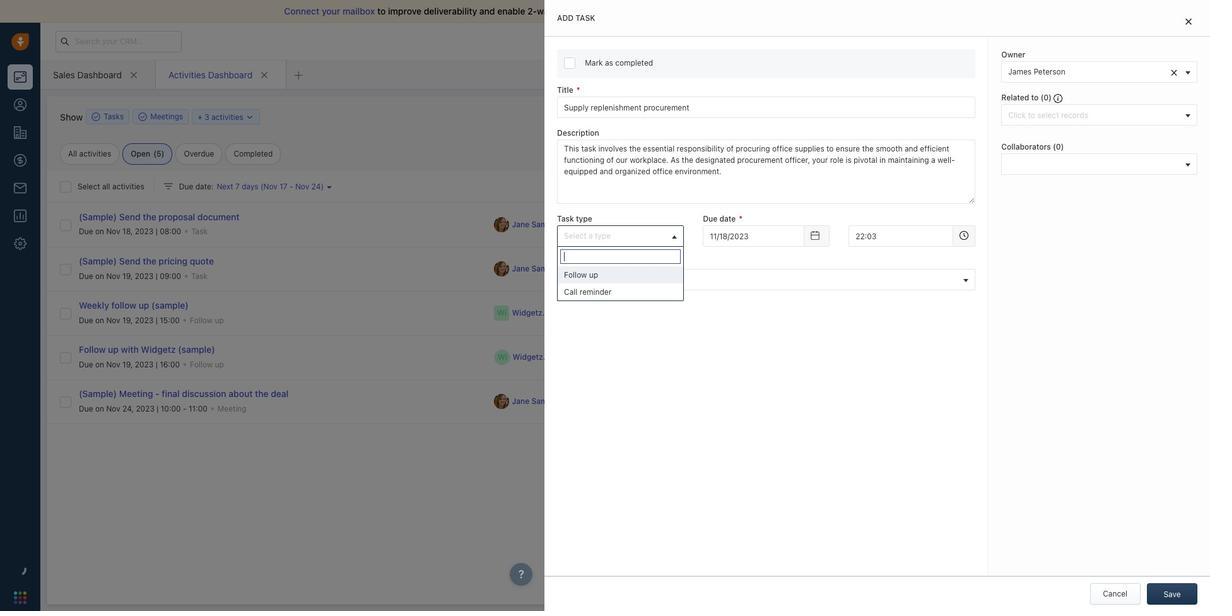 Task type: locate. For each thing, give the bounding box(es) containing it.
2023 for (sample)
[[135, 315, 154, 325]]

- left 11:00
[[183, 404, 187, 413]]

1 complete from the top
[[772, 220, 805, 229]]

type right 'a'
[[595, 231, 611, 241]]

19, down follow
[[123, 315, 133, 325]]

0 vertical spatial select
[[78, 182, 100, 191]]

add meeting
[[735, 112, 780, 121]]

2 on from the top
[[95, 271, 104, 281]]

- left 24
[[290, 182, 293, 191]]

on for (sample) send the pricing quote
[[95, 271, 104, 281]]

+ 3 activities link
[[198, 111, 255, 123]]

due for (sample) meeting - final discussion about the deal
[[79, 404, 93, 413]]

1 horizontal spatial meeting
[[218, 404, 247, 413]]

2 horizontal spatial -
[[290, 182, 293, 191]]

( right 7
[[261, 182, 264, 191]]

2 vertical spatial activities
[[112, 182, 144, 191]]

2 (sample) from the top
[[79, 256, 117, 267]]

widgetz.io (sample)
[[512, 308, 586, 318], [513, 353, 587, 362]]

2023 for widgetz
[[135, 360, 154, 369]]

18,
[[123, 227, 133, 236]]

on
[[95, 227, 104, 236], [95, 271, 104, 281], [95, 315, 104, 325], [95, 360, 104, 369], [95, 404, 104, 413]]

complete down start typing the details about the task… text box
[[772, 220, 805, 229]]

calendar up teams in the top right of the page
[[978, 160, 1010, 170]]

connect left your
[[284, 6, 320, 16]]

more button
[[790, 106, 840, 128], [790, 106, 840, 128]]

meeting down "about"
[[218, 404, 247, 413]]

11:00
[[189, 404, 208, 413]]

dashboard for activities dashboard
[[208, 69, 253, 80]]

19, for follow
[[123, 315, 133, 325]]

select left 'a'
[[564, 231, 587, 241]]

0 horizontal spatial add task
[[557, 13, 596, 23]]

19, down 'with'
[[123, 360, 133, 369]]

0 down peterson
[[1044, 93, 1049, 102]]

0 vertical spatial mark complete
[[752, 220, 805, 229]]

(sample) for (sample) meeting - final discussion about the deal
[[79, 388, 117, 399]]

2 mark complete button from the top
[[733, 258, 811, 280]]

0 horizontal spatial activities
[[79, 149, 111, 158]]

configure widgets
[[1001, 98, 1066, 108]]

follow up for follow up with widgetz (sample)
[[190, 360, 224, 369]]

date:
[[195, 182, 214, 191]]

2 vertical spatial jane sampleton (sample)
[[512, 397, 605, 406]]

1 vertical spatial jane sampleton (sample)
[[512, 264, 605, 274]]

widgetz.io for weekly follow up (sample)
[[512, 308, 552, 318]]

select left all
[[78, 182, 100, 191]]

days right 21 at the top of page
[[933, 37, 948, 45]]

1 vertical spatial 19,
[[123, 315, 133, 325]]

send
[[119, 212, 141, 222], [119, 256, 141, 267]]

select inside dropdown button
[[564, 231, 587, 241]]

widgetz.io
[[512, 308, 552, 318], [513, 353, 552, 362]]

0 vertical spatial connect
[[284, 6, 320, 16]]

0 vertical spatial task
[[557, 214, 574, 224]]

due inside '×' tab panel
[[703, 214, 718, 224]]

0 vertical spatial jane sampleton (sample) link
[[512, 219, 606, 230]]

5 on from the top
[[95, 404, 104, 413]]

2 19, from the top
[[123, 315, 133, 325]]

0 vertical spatial widgetz.io
[[512, 308, 552, 318]]

have
[[1019, 539, 1036, 548]]

| left 08:00
[[156, 227, 158, 236]]

1 jane sampleton (sample) from the top
[[512, 220, 605, 229]]

1 vertical spatial widgetz.io
[[513, 353, 552, 362]]

type inside select a type dropdown button
[[595, 231, 611, 241]]

1 dashboard from the left
[[77, 69, 122, 80]]

(
[[1041, 93, 1044, 102], [1054, 142, 1057, 152], [154, 149, 157, 158], [261, 182, 264, 191]]

4 on from the top
[[95, 360, 104, 369]]

mark complete button
[[733, 214, 811, 235], [733, 258, 811, 280]]

2 mark complete from the top
[[752, 264, 805, 273]]

add inside button
[[650, 112, 664, 121]]

explore
[[972, 36, 1000, 45]]

2023 down (sample) send the pricing quote
[[135, 271, 154, 281]]

add inside button
[[735, 112, 749, 121]]

microsoft
[[939, 178, 973, 188]]

0 vertical spatial task
[[576, 13, 596, 23]]

meeting up due on nov 24, 2023 | 10:00 - 11:00
[[119, 388, 153, 399]]

2023 for pricing
[[135, 271, 154, 281]]

2 vertical spatial the
[[255, 388, 269, 399]]

view
[[772, 152, 790, 162]]

0 vertical spatial 0
[[1044, 93, 1049, 102]]

| left 16:00
[[156, 360, 158, 369]]

1 vertical spatial mark complete button
[[733, 258, 811, 280]]

2 dashboard from the left
[[208, 69, 253, 80]]

2 vertical spatial select
[[564, 274, 587, 284]]

1 vertical spatial -
[[155, 388, 160, 399]]

add task inside button
[[650, 112, 682, 121]]

activities dashboard
[[169, 69, 253, 80]]

mark right date
[[752, 220, 770, 229]]

1 vertical spatial +1
[[615, 264, 624, 273]]

1 vertical spatial connect
[[867, 160, 897, 170]]

2 horizontal spatial add
[[735, 112, 749, 121]]

0 vertical spatial widgetz.io (sample)
[[512, 308, 586, 318]]

jane for (sample) send the proposal document
[[512, 220, 530, 229]]

add task down completed
[[650, 112, 682, 121]]

1 horizontal spatial task
[[667, 112, 682, 121]]

final
[[162, 388, 180, 399]]

Start typing the details about the task… text field
[[557, 140, 976, 204]]

activities inside button
[[212, 112, 244, 122]]

related to ( 0 )
[[1002, 93, 1054, 102]]

up up reminder
[[589, 270, 598, 280]]

2023 down follow up with widgetz (sample) link
[[135, 360, 154, 369]]

2023 down weekly follow up (sample) at left
[[135, 315, 154, 325]]

1 vertical spatial task
[[667, 112, 682, 121]]

0 horizontal spatial dashboard
[[77, 69, 122, 80]]

1 jane from the top
[[512, 220, 530, 229]]

| left 09:00
[[156, 271, 158, 281]]

0 horizontal spatial +
[[198, 112, 203, 122]]

up
[[589, 270, 598, 280], [139, 300, 149, 311], [215, 315, 224, 325], [108, 344, 119, 355], [215, 360, 224, 369]]

(sample)
[[79, 212, 117, 222], [79, 256, 117, 267], [79, 388, 117, 399]]

1 vertical spatial task
[[191, 227, 208, 236]]

| left 10:00
[[157, 404, 159, 413]]

connect for connect your mailbox to improve deliverability and enable 2-way sync of email conversations.
[[284, 6, 320, 16]]

call reminder
[[564, 287, 612, 297]]

list box inside '×' tab panel
[[558, 267, 684, 301]]

+ inside button
[[198, 112, 203, 122]]

1 +1 from the top
[[615, 220, 624, 229]]

2 send from the top
[[119, 256, 141, 267]]

0 vertical spatial sampleton
[[532, 220, 571, 229]]

19, for up
[[123, 360, 133, 369]]

mark complete button down start typing the details about the task… text box
[[733, 214, 811, 235]]

1 vertical spatial sampleton
[[532, 264, 571, 274]]

document
[[197, 212, 240, 222]]

send email image
[[1086, 36, 1095, 47]]

Search your CRM... text field
[[56, 31, 182, 52]]

follow up right 15:00
[[190, 315, 224, 325]]

days
[[933, 37, 948, 45], [242, 182, 259, 191]]

0 vertical spatial widgetz.io (sample) link
[[512, 308, 587, 319]]

0 vertical spatial days
[[933, 37, 948, 45]]

2 vertical spatial 19,
[[123, 360, 133, 369]]

list box containing follow up
[[558, 267, 684, 301]]

mark complete
[[752, 220, 805, 229], [752, 264, 805, 273]]

2 jane sampleton (sample) link from the top
[[512, 264, 606, 274]]

due on nov 19, 2023 | 09:00
[[79, 271, 181, 281]]

on left 24,
[[95, 404, 104, 413]]

call reminder option
[[558, 284, 684, 301]]

add task right 'way'
[[557, 13, 596, 23]]

0 vertical spatial mark
[[585, 58, 603, 68]]

1 send from the top
[[119, 212, 141, 222]]

2 vertical spatial sampleton
[[532, 397, 571, 406]]

2 vertical spatial jane sampleton (sample) link
[[512, 396, 606, 407]]

0 horizontal spatial task
[[576, 13, 596, 23]]

goals
[[821, 152, 840, 162]]

+1 right the task type
[[615, 220, 624, 229]]

add for add task button
[[650, 112, 664, 121]]

the for pricing
[[143, 256, 156, 267]]

( right collaborators in the right top of the page
[[1054, 142, 1057, 152]]

(sample) send the proposal document link
[[79, 212, 240, 222]]

due for weekly follow up (sample)
[[79, 315, 93, 325]]

dashboard for sales dashboard
[[77, 69, 122, 80]]

mark complete button for (sample) send the proposal document
[[733, 214, 811, 235]]

09:00
[[160, 271, 181, 281]]

| for proposal
[[156, 227, 158, 236]]

on up weekly in the left of the page
[[95, 271, 104, 281]]

( right 'open' on the left of page
[[154, 149, 157, 158]]

1 sampleton from the top
[[532, 220, 571, 229]]

mark
[[585, 58, 603, 68], [752, 220, 770, 229], [752, 264, 770, 273]]

select for select all activities
[[78, 182, 100, 191]]

+ up microsoft teams
[[971, 160, 976, 170]]

on down follow up with widgetz (sample) link
[[95, 360, 104, 369]]

don't
[[999, 539, 1017, 548]]

1 vertical spatial type
[[595, 231, 611, 241]]

3
[[205, 112, 209, 122]]

widgetz.io (sample) link
[[512, 308, 587, 319], [513, 352, 587, 363]]

1 horizontal spatial connect
[[867, 160, 897, 170]]

2023 right 24,
[[136, 404, 155, 413]]

1 vertical spatial mark complete
[[752, 264, 805, 273]]

2 vertical spatial follow up
[[190, 360, 224, 369]]

complete for (sample) send the proposal document
[[772, 220, 805, 229]]

follow
[[564, 270, 587, 280], [190, 315, 213, 325], [79, 344, 106, 355], [190, 360, 213, 369]]

08:00
[[160, 227, 181, 236]]

2 jane sampleton (sample) from the top
[[512, 264, 605, 274]]

add task
[[557, 13, 596, 23], [650, 112, 682, 121]]

0 horizontal spatial 0
[[1044, 93, 1049, 102]]

days right 7
[[242, 182, 259, 191]]

select up call in the left top of the page
[[564, 274, 587, 284]]

1 vertical spatial widgetz.io (sample) link
[[513, 352, 587, 363]]

1 vertical spatial select
[[564, 231, 587, 241]]

task up select a type
[[557, 214, 574, 224]]

mark left as
[[585, 58, 603, 68]]

None text field
[[849, 226, 954, 247]]

complete down -- text box
[[772, 264, 805, 273]]

1 mark complete button from the top
[[733, 214, 811, 235]]

0 vertical spatial send
[[119, 212, 141, 222]]

mark complete down -- text box
[[752, 264, 805, 273]]

connect video conferencing + calendar
[[867, 160, 1010, 170]]

on for weekly follow up (sample)
[[95, 315, 104, 325]]

select an outcome
[[564, 274, 631, 284]]

add task inside '×' tab panel
[[557, 13, 596, 23]]

2 vertical spatial mark
[[752, 264, 770, 273]]

7
[[235, 182, 240, 191]]

outcome
[[557, 257, 591, 267]]

send up due on nov 19, 2023 | 09:00
[[119, 256, 141, 267]]

1 (sample) from the top
[[79, 212, 117, 222]]

1 vertical spatial complete
[[772, 264, 805, 273]]

mark complete right date
[[752, 220, 805, 229]]

1 horizontal spatial add task
[[650, 112, 682, 121]]

2 vertical spatial (sample)
[[79, 388, 117, 399]]

mark down -- text box
[[752, 264, 770, 273]]

| for (sample)
[[156, 315, 158, 325]]

2 vertical spatial task
[[191, 271, 208, 281]]

0 vertical spatial meeting
[[119, 388, 153, 399]]

1 vertical spatial (sample)
[[79, 256, 117, 267]]

sampleton
[[532, 220, 571, 229], [532, 264, 571, 274], [532, 397, 571, 406]]

conferencing
[[921, 160, 969, 170]]

select inside button
[[564, 274, 587, 284]]

task down quote
[[191, 271, 208, 281]]

-- text field
[[703, 226, 805, 247]]

add down completed
[[650, 112, 664, 121]]

jane sampleton (sample) link for (sample) send the pricing quote
[[512, 264, 606, 274]]

connect for connect video conferencing + calendar
[[867, 160, 897, 170]]

calendar right "my"
[[885, 129, 921, 140]]

the
[[143, 212, 156, 222], [143, 256, 156, 267], [255, 388, 269, 399]]

0 horizontal spatial add
[[557, 13, 574, 23]]

the left deal
[[255, 388, 269, 399]]

+1
[[615, 220, 624, 229], [615, 264, 624, 273]]

1 vertical spatial 0
[[1057, 142, 1062, 152]]

follow up option
[[558, 267, 684, 284]]

2023 for proposal
[[135, 227, 154, 236]]

× dialog
[[545, 0, 1211, 611]]

task inside button
[[667, 112, 682, 121]]

select
[[78, 182, 100, 191], [564, 231, 587, 241], [564, 274, 587, 284]]

0 vertical spatial 19,
[[123, 271, 133, 281]]

1 horizontal spatial to
[[1032, 93, 1039, 102]]

+1 for quote
[[615, 264, 624, 273]]

connect
[[284, 6, 320, 16], [867, 160, 897, 170]]

2 +1 from the top
[[615, 264, 624, 273]]

an
[[589, 274, 598, 284]]

1 vertical spatial send
[[119, 256, 141, 267]]

mark complete button down -- text box
[[733, 258, 811, 280]]

1 vertical spatial to
[[1032, 93, 1039, 102]]

0 vertical spatial add task
[[557, 13, 596, 23]]

| for pricing
[[156, 271, 158, 281]]

1 vertical spatial calendar
[[978, 160, 1010, 170]]

3 sampleton from the top
[[532, 397, 571, 406]]

0 vertical spatial jane
[[512, 220, 530, 229]]

1 on from the top
[[95, 227, 104, 236]]

1 horizontal spatial activities
[[112, 182, 144, 191]]

calendar
[[885, 129, 921, 140], [978, 160, 1010, 170]]

0 vertical spatial mark complete button
[[733, 214, 811, 235]]

0 vertical spatial activities
[[212, 112, 244, 122]]

1 vertical spatial jane sampleton (sample) link
[[512, 264, 606, 274]]

follow up up discussion
[[190, 360, 224, 369]]

(sample) down all
[[79, 212, 117, 222]]

(sample) send the proposal document
[[79, 212, 240, 222]]

2-
[[528, 6, 537, 16]]

| for final
[[157, 404, 159, 413]]

task
[[576, 13, 596, 23], [667, 112, 682, 121]]

1 vertical spatial follow up
[[190, 315, 224, 325]]

dashboard up "+ 3 activities" link
[[208, 69, 253, 80]]

weekly follow up (sample) link
[[79, 300, 189, 311]]

1 horizontal spatial -
[[183, 404, 187, 413]]

0 horizontal spatial 17
[[280, 182, 288, 191]]

1 vertical spatial meeting
[[218, 404, 247, 413]]

(sample) up due on nov 19, 2023 | 09:00
[[79, 256, 117, 267]]

0 horizontal spatial meeting
[[119, 388, 153, 399]]

0 vertical spatial the
[[143, 212, 156, 222]]

any
[[1038, 539, 1051, 548]]

dashboard right sales
[[77, 69, 122, 80]]

|
[[156, 227, 158, 236], [156, 271, 158, 281], [156, 315, 158, 325], [156, 360, 158, 369], [157, 404, 159, 413]]

open ( 5 )
[[131, 149, 164, 158]]

follow left 'with'
[[79, 344, 106, 355]]

1 vertical spatial add task
[[650, 112, 682, 121]]

1 horizontal spatial dashboard
[[208, 69, 253, 80]]

on left 18,
[[95, 227, 104, 236]]

3 (sample) from the top
[[79, 388, 117, 399]]

add left the meeting
[[735, 112, 749, 121]]

connect your mailbox to improve deliverability and enable 2-way sync of email conversations.
[[284, 6, 674, 16]]

down image
[[246, 113, 255, 122]]

1 vertical spatial days
[[242, 182, 259, 191]]

widgetz
[[141, 344, 176, 355]]

teams
[[975, 178, 998, 188]]

19, for send
[[123, 271, 133, 281]]

1 jane sampleton (sample) link from the top
[[512, 219, 606, 230]]

save
[[1164, 590, 1181, 599]]

19, down (sample) send the pricing quote
[[123, 271, 133, 281]]

3 19, from the top
[[123, 360, 133, 369]]

(sample) send the pricing quote
[[79, 256, 214, 267]]

3 on from the top
[[95, 315, 104, 325]]

due for (sample) send the proposal document
[[79, 227, 93, 236]]

0 right collaborators in the right top of the page
[[1057, 142, 1062, 152]]

freshworks switcher image
[[14, 591, 27, 604]]

- left final
[[155, 388, 160, 399]]

1 horizontal spatial type
[[595, 231, 611, 241]]

0 vertical spatial jane sampleton (sample)
[[512, 220, 605, 229]]

0 vertical spatial +
[[198, 112, 203, 122]]

1 vertical spatial the
[[143, 256, 156, 267]]

+ left '3'
[[198, 112, 203, 122]]

0 vertical spatial +1
[[615, 220, 624, 229]]

16:00
[[160, 360, 180, 369]]

task down "document"
[[191, 227, 208, 236]]

list box
[[558, 267, 684, 301]]

close image
[[1186, 18, 1192, 25]]

(sample) down due on nov 19, 2023 | 16:00
[[79, 388, 117, 399]]

19,
[[123, 271, 133, 281], [123, 315, 133, 325], [123, 360, 133, 369]]

send for proposal
[[119, 212, 141, 222]]

on down weekly in the left of the page
[[95, 315, 104, 325]]

about
[[229, 388, 253, 399]]

-
[[290, 182, 293, 191], [155, 388, 160, 399], [183, 404, 187, 413]]

0 vertical spatial (sample)
[[79, 212, 117, 222]]

0 vertical spatial complete
[[772, 220, 805, 229]]

2 horizontal spatial activities
[[212, 112, 244, 122]]

the up due on nov 18, 2023 | 08:00
[[143, 212, 156, 222]]

0 vertical spatial follow up
[[564, 270, 598, 280]]

add left of
[[557, 13, 574, 23]]

0 horizontal spatial connect
[[284, 6, 320, 16]]

2023 right 18,
[[135, 227, 154, 236]]

links.
[[1053, 539, 1071, 548]]

1 mark complete from the top
[[752, 220, 805, 229]]

type up select a type
[[576, 214, 593, 224]]

24,
[[123, 404, 134, 413]]

mark for document
[[752, 220, 770, 229]]

+1 up outcome
[[615, 264, 624, 273]]

| left 15:00
[[156, 315, 158, 325]]

task for document
[[191, 227, 208, 236]]

add
[[557, 13, 574, 23], [650, 112, 664, 121], [735, 112, 749, 121]]

follow up down outcome
[[564, 270, 598, 280]]

the left pricing
[[143, 256, 156, 267]]

)
[[1049, 93, 1052, 102], [1062, 142, 1065, 152], [161, 149, 164, 158], [321, 182, 324, 191]]

up right 15:00
[[215, 315, 224, 325]]

due
[[179, 182, 193, 191], [703, 214, 718, 224], [79, 227, 93, 236], [79, 271, 93, 281], [79, 315, 93, 325], [79, 360, 93, 369], [79, 404, 93, 413]]

1 vertical spatial 17
[[870, 225, 879, 235]]

1 19, from the top
[[123, 271, 133, 281]]

1 horizontal spatial calendar
[[978, 160, 1010, 170]]

Title text field
[[557, 97, 976, 118]]

send up due on nov 18, 2023 | 08:00
[[119, 212, 141, 222]]

widgetz.io (sample) link for follow up with widgetz (sample)
[[513, 352, 587, 363]]

None search field
[[561, 250, 681, 264]]

2 jane from the top
[[512, 264, 530, 274]]

view activity goals
[[772, 152, 840, 162]]

1 vertical spatial mark
[[752, 220, 770, 229]]

task
[[557, 214, 574, 224], [191, 227, 208, 236], [191, 271, 208, 281]]

dashboard
[[77, 69, 122, 80], [208, 69, 253, 80]]

connect left video
[[867, 160, 897, 170]]

follow down outcome
[[564, 270, 587, 280]]

2 complete from the top
[[772, 264, 805, 273]]

0 horizontal spatial type
[[576, 214, 593, 224]]

1 vertical spatial widgetz.io (sample)
[[513, 353, 587, 362]]

complete
[[772, 220, 805, 229], [772, 264, 805, 273]]

reminder
[[580, 287, 612, 297]]

2 sampleton from the top
[[532, 264, 571, 274]]

type
[[576, 214, 593, 224], [595, 231, 611, 241]]



Task type: describe. For each thing, give the bounding box(es) containing it.
the for proposal
[[143, 212, 156, 222]]

jane sampleton (sample) for (sample) send the pricing quote
[[512, 264, 605, 274]]

activities for 3
[[212, 112, 244, 122]]

completed
[[234, 149, 273, 158]]

mark inside '×' tab panel
[[585, 58, 603, 68]]

up up discussion
[[215, 360, 224, 369]]

due for (sample) send the pricing quote
[[79, 271, 93, 281]]

jane sampleton (sample) for (sample) send the proposal document
[[512, 220, 605, 229]]

follow
[[111, 300, 136, 311]]

| for widgetz
[[156, 360, 158, 369]]

mailbox
[[343, 6, 375, 16]]

activities for all
[[112, 182, 144, 191]]

improve
[[388, 6, 422, 16]]

more
[[800, 112, 818, 121]]

save button
[[1148, 583, 1198, 605]]

james
[[1009, 67, 1032, 76]]

your trial ends in 21 days
[[866, 37, 948, 45]]

sync
[[556, 6, 576, 16]]

0 horizontal spatial to
[[377, 6, 386, 16]]

0 vertical spatial 17
[[280, 182, 288, 191]]

completed
[[615, 58, 653, 68]]

cancel
[[1104, 589, 1128, 598]]

3 jane from the top
[[512, 397, 530, 406]]

ends
[[897, 37, 914, 45]]

0 vertical spatial -
[[290, 182, 293, 191]]

next 7 days ( nov 17 - nov 24 )
[[217, 182, 324, 191]]

add for add meeting button
[[735, 112, 749, 121]]

as
[[605, 58, 613, 68]]

1 horizontal spatial days
[[933, 37, 948, 45]]

select an outcome button
[[557, 269, 976, 290]]

peterson
[[1034, 67, 1066, 76]]

proposal
[[159, 212, 195, 222]]

select for select a type
[[564, 231, 587, 241]]

widgetz.io for follow up with widgetz (sample)
[[513, 353, 552, 362]]

microsoft teams
[[939, 178, 998, 188]]

2 vertical spatial -
[[183, 404, 187, 413]]

1 vertical spatial activities
[[79, 149, 111, 158]]

17 nov
[[870, 225, 898, 235]]

0 horizontal spatial -
[[155, 388, 160, 399]]

on for (sample) send the proposal document
[[95, 227, 104, 236]]

title
[[557, 85, 574, 95]]

deliverability
[[424, 6, 477, 16]]

overdue
[[184, 149, 214, 158]]

( right configure
[[1041, 93, 1044, 102]]

15:00
[[160, 315, 180, 325]]

sales
[[53, 69, 75, 80]]

task type
[[557, 214, 593, 224]]

3 jane sampleton (sample) from the top
[[512, 397, 605, 406]]

+ 3 activities button
[[192, 109, 260, 124]]

up inside option
[[589, 270, 598, 280]]

none search field inside '×' tab panel
[[561, 250, 681, 264]]

on for (sample) meeting - final discussion about the deal
[[95, 404, 104, 413]]

task for quote
[[191, 271, 208, 281]]

follow inside option
[[564, 270, 587, 280]]

to inside '×' tab panel
[[1032, 93, 1039, 102]]

add task button
[[628, 106, 688, 128]]

1 vertical spatial +
[[971, 160, 976, 170]]

1 horizontal spatial 17
[[870, 225, 879, 235]]

select a type button
[[557, 226, 684, 247]]

due on nov 24, 2023 | 10:00 - 11:00
[[79, 404, 208, 413]]

due on nov 19, 2023 | 16:00
[[79, 360, 180, 369]]

of
[[578, 6, 586, 16]]

(sample) send the pricing quote link
[[79, 256, 214, 267]]

sampleton for (sample) send the proposal document
[[532, 220, 571, 229]]

×
[[1171, 64, 1179, 79]]

mark complete button for (sample) send the pricing quote
[[733, 258, 811, 280]]

a
[[589, 231, 593, 241]]

task inside '×' tab panel
[[576, 13, 596, 23]]

up right follow
[[139, 300, 149, 311]]

configure widgets button
[[982, 96, 1073, 111]]

outcome
[[600, 274, 631, 284]]

mark complete for document
[[752, 220, 805, 229]]

owner
[[1002, 50, 1026, 59]]

+1 for document
[[615, 220, 624, 229]]

3 jane sampleton (sample) link from the top
[[512, 396, 606, 407]]

you don't have any links.
[[983, 539, 1071, 548]]

collaborators
[[1002, 142, 1051, 152]]

sales dashboard
[[53, 69, 122, 80]]

21
[[923, 37, 931, 45]]

widgets
[[1038, 98, 1066, 108]]

all
[[68, 149, 77, 158]]

pricing
[[159, 256, 188, 267]]

up left 'with'
[[108, 344, 119, 355]]

due on nov 18, 2023 | 08:00
[[79, 227, 181, 236]]

explore plans
[[972, 36, 1021, 45]]

description
[[557, 128, 600, 138]]

your
[[866, 37, 881, 45]]

date
[[720, 214, 736, 224]]

due date:
[[179, 182, 214, 191]]

widgetz.io (sample) link for weekly follow up (sample)
[[512, 308, 587, 319]]

jane sampleton (sample) link for (sample) send the proposal document
[[512, 219, 606, 230]]

mark as completed
[[585, 58, 653, 68]]

widgetz.io (sample) for weekly follow up (sample)
[[512, 308, 586, 318]]

and
[[480, 6, 495, 16]]

tasks
[[104, 112, 124, 121]]

due on nov 19, 2023 | 15:00
[[79, 315, 180, 325]]

related
[[1002, 93, 1030, 102]]

add inside '×' tab panel
[[557, 13, 574, 23]]

follow up with widgetz (sample) link
[[79, 344, 215, 355]]

deal
[[271, 388, 289, 399]]

collaborators ( 0 )
[[1002, 142, 1065, 152]]

(sample) for (sample) send the pricing quote
[[79, 256, 117, 267]]

connect your mailbox link
[[284, 6, 377, 16]]

open
[[131, 149, 150, 158]]

select for select an outcome
[[564, 274, 587, 284]]

2023 for final
[[136, 404, 155, 413]]

your
[[322, 6, 340, 16]]

meetings
[[150, 112, 183, 121]]

complete for (sample) send the pricing quote
[[772, 264, 805, 273]]

my calendar
[[870, 129, 921, 140]]

1 horizontal spatial 0
[[1057, 142, 1062, 152]]

10:00
[[161, 404, 181, 413]]

24
[[312, 182, 321, 191]]

plans
[[1002, 36, 1021, 45]]

view activity goals link
[[760, 152, 840, 163]]

my
[[870, 129, 882, 140]]

you
[[983, 539, 997, 548]]

Click to select records search field
[[1006, 109, 1182, 122]]

weekly
[[79, 300, 109, 311]]

widgetz.io (sample) for follow up with widgetz (sample)
[[513, 353, 587, 362]]

follow up for weekly follow up (sample)
[[190, 315, 224, 325]]

add meeting button
[[712, 106, 787, 128]]

all
[[102, 182, 110, 191]]

follow right 15:00
[[190, 315, 213, 325]]

jane for (sample) send the pricing quote
[[512, 264, 530, 274]]

activities
[[169, 69, 206, 80]]

0 vertical spatial calendar
[[885, 129, 921, 140]]

task inside '×' tab panel
[[557, 214, 574, 224]]

due for follow up with widgetz (sample)
[[79, 360, 93, 369]]

in
[[916, 37, 921, 45]]

0 horizontal spatial days
[[242, 182, 259, 191]]

(sample) for (sample) send the proposal document
[[79, 212, 117, 222]]

follow up discussion
[[190, 360, 213, 369]]

send for pricing
[[119, 256, 141, 267]]

activity
[[792, 152, 819, 162]]

sampleton for (sample) send the pricing quote
[[532, 264, 571, 274]]

select all activities
[[78, 182, 144, 191]]

follow up inside option
[[564, 270, 598, 280]]

on for follow up with widgetz (sample)
[[95, 360, 104, 369]]

next
[[217, 182, 233, 191]]

mark complete for quote
[[752, 264, 805, 273]]

conversations.
[[613, 6, 674, 16]]

× tab panel
[[545, 0, 1211, 611]]

mark for quote
[[752, 264, 770, 273]]

select a type
[[564, 231, 611, 241]]



Task type: vqa. For each thing, say whether or not it's contained in the screenshot.
Contact
no



